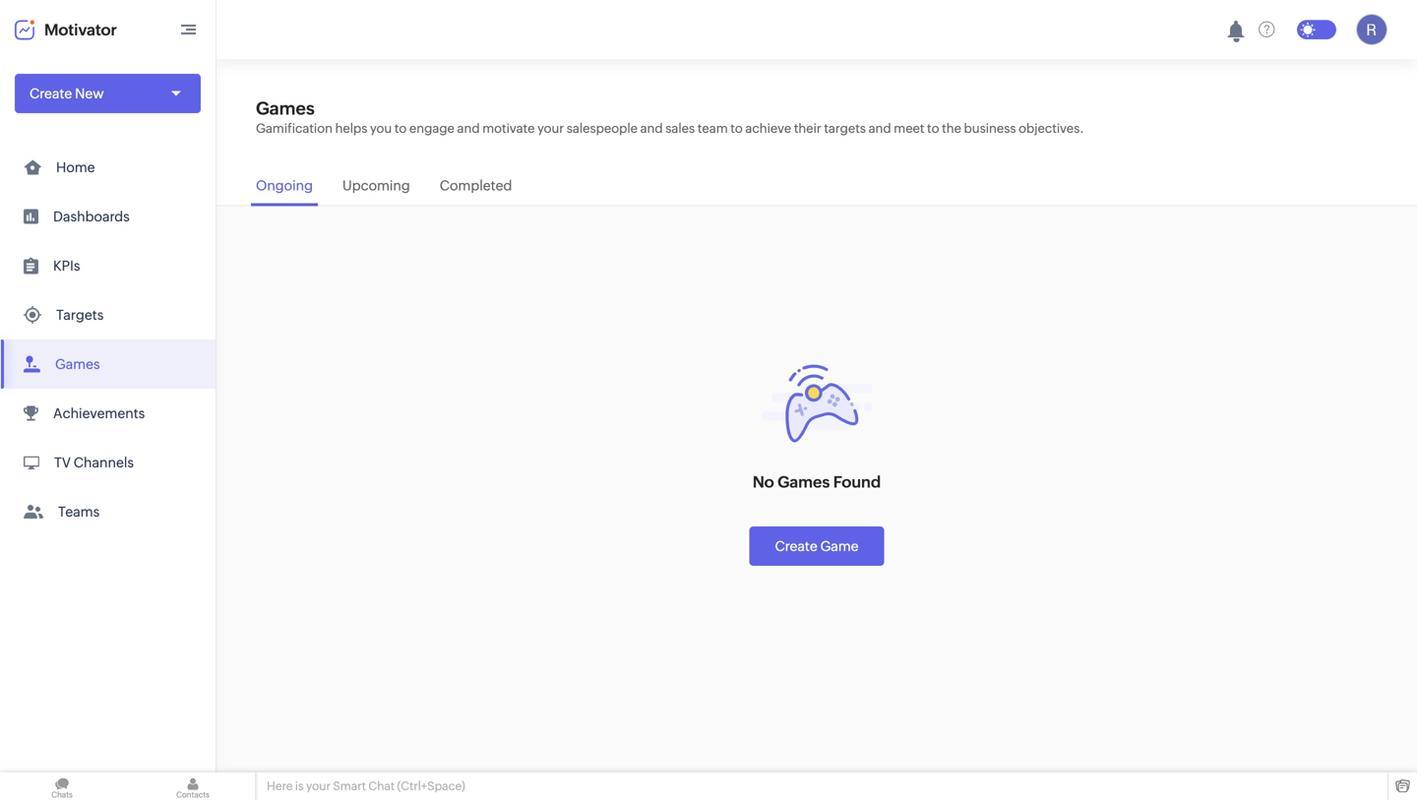 Task type: vqa. For each thing, say whether or not it's contained in the screenshot.
6th row from the top of the page
no



Task type: locate. For each thing, give the bounding box(es) containing it.
contacts image
[[131, 773, 255, 800]]

games up gamification
[[256, 98, 315, 119]]

2 horizontal spatial and
[[869, 121, 892, 136]]

your right is at the bottom
[[306, 780, 331, 793]]

create left new
[[30, 86, 72, 101]]

motivate
[[483, 121, 535, 136]]

game
[[821, 538, 859, 554]]

completed tab
[[435, 168, 517, 206]]

your
[[538, 121, 564, 136], [306, 780, 331, 793]]

found
[[834, 473, 881, 491]]

upcoming
[[343, 178, 410, 193]]

0 horizontal spatial and
[[457, 121, 480, 136]]

targets
[[824, 121, 866, 136]]

and
[[457, 121, 480, 136], [641, 121, 663, 136], [869, 121, 892, 136]]

user image
[[1357, 14, 1388, 45]]

your inside games gamification helps you to engage and motivate your salespeople and sales team to achieve their targets and meet to the business objectives.
[[538, 121, 564, 136]]

team
[[698, 121, 728, 136]]

targets
[[56, 307, 104, 323]]

the
[[942, 121, 962, 136]]

create new
[[30, 86, 104, 101]]

games down targets
[[55, 356, 100, 372]]

games inside list
[[55, 356, 100, 372]]

and left meet
[[869, 121, 892, 136]]

1 horizontal spatial your
[[538, 121, 564, 136]]

games gamification helps you to engage and motivate your salespeople and sales team to achieve their targets and meet to the business objectives.
[[256, 98, 1085, 136]]

new
[[75, 86, 104, 101]]

create left game
[[775, 538, 818, 554]]

2 vertical spatial games
[[778, 473, 830, 491]]

motivator
[[44, 20, 117, 39]]

ongoing tab
[[251, 168, 318, 206]]

you
[[370, 121, 392, 136]]

0 vertical spatial games
[[256, 98, 315, 119]]

0 horizontal spatial create
[[30, 86, 72, 101]]

to left the at the top right of page
[[928, 121, 940, 136]]

0 horizontal spatial games
[[55, 356, 100, 372]]

helps
[[335, 121, 368, 136]]

create
[[30, 86, 72, 101], [775, 538, 818, 554]]

1 horizontal spatial and
[[641, 121, 663, 136]]

create game button
[[750, 527, 885, 566]]

to right team
[[731, 121, 743, 136]]

2 horizontal spatial to
[[928, 121, 940, 136]]

and right engage
[[457, 121, 480, 136]]

create game
[[775, 538, 859, 554]]

games inside games gamification helps you to engage and motivate your salespeople and sales team to achieve their targets and meet to the business objectives.
[[256, 98, 315, 119]]

1 horizontal spatial to
[[731, 121, 743, 136]]

1 horizontal spatial create
[[775, 538, 818, 554]]

games
[[256, 98, 315, 119], [55, 356, 100, 372], [778, 473, 830, 491]]

objectives.
[[1019, 121, 1085, 136]]

your right motivate on the left top
[[538, 121, 564, 136]]

create for create game
[[775, 538, 818, 554]]

1 vertical spatial games
[[55, 356, 100, 372]]

to
[[395, 121, 407, 136], [731, 121, 743, 136], [928, 121, 940, 136]]

3 and from the left
[[869, 121, 892, 136]]

dashboards
[[53, 209, 130, 224]]

0 vertical spatial create
[[30, 86, 72, 101]]

is
[[295, 780, 304, 793]]

0 vertical spatial your
[[538, 121, 564, 136]]

list
[[0, 143, 216, 537]]

1 vertical spatial create
[[775, 538, 818, 554]]

games right no
[[778, 473, 830, 491]]

no
[[753, 473, 775, 491]]

1 horizontal spatial games
[[256, 98, 315, 119]]

to right you
[[395, 121, 407, 136]]

salespeople
[[567, 121, 638, 136]]

no games found
[[753, 473, 881, 491]]

create for create new
[[30, 86, 72, 101]]

and left sales
[[641, 121, 663, 136]]

games for games
[[55, 356, 100, 372]]

create inside button
[[775, 538, 818, 554]]

0 horizontal spatial your
[[306, 780, 331, 793]]

1 and from the left
[[457, 121, 480, 136]]

achievements
[[53, 406, 145, 421]]

0 horizontal spatial to
[[395, 121, 407, 136]]

chat
[[369, 780, 395, 793]]

tab list
[[217, 168, 1418, 206]]



Task type: describe. For each thing, give the bounding box(es) containing it.
their
[[794, 121, 822, 136]]

achieve
[[746, 121, 792, 136]]

1 to from the left
[[395, 121, 407, 136]]

chats image
[[0, 773, 124, 800]]

business
[[964, 121, 1017, 136]]

3 to from the left
[[928, 121, 940, 136]]

home
[[56, 160, 95, 175]]

tv channels
[[54, 455, 134, 471]]

sales
[[666, 121, 695, 136]]

upcoming tab
[[338, 168, 415, 206]]

2 to from the left
[[731, 121, 743, 136]]

here is your smart chat (ctrl+space)
[[267, 780, 465, 793]]

ongoing
[[256, 178, 313, 193]]

list containing home
[[0, 143, 216, 537]]

engage
[[410, 121, 455, 136]]

tv
[[54, 455, 71, 471]]

kpis
[[53, 258, 80, 274]]

2 and from the left
[[641, 121, 663, 136]]

tab list containing ongoing
[[217, 168, 1418, 206]]

completed
[[440, 178, 512, 193]]

teams
[[58, 504, 100, 520]]

smart
[[333, 780, 366, 793]]

meet
[[894, 121, 925, 136]]

help image
[[1259, 21, 1276, 38]]

1 vertical spatial your
[[306, 780, 331, 793]]

2 horizontal spatial games
[[778, 473, 830, 491]]

here
[[267, 780, 293, 793]]

games for games gamification helps you to engage and motivate your salespeople and sales team to achieve their targets and meet to the business objectives.
[[256, 98, 315, 119]]

channels
[[74, 455, 134, 471]]

(ctrl+space)
[[397, 780, 465, 793]]

gamification
[[256, 121, 333, 136]]



